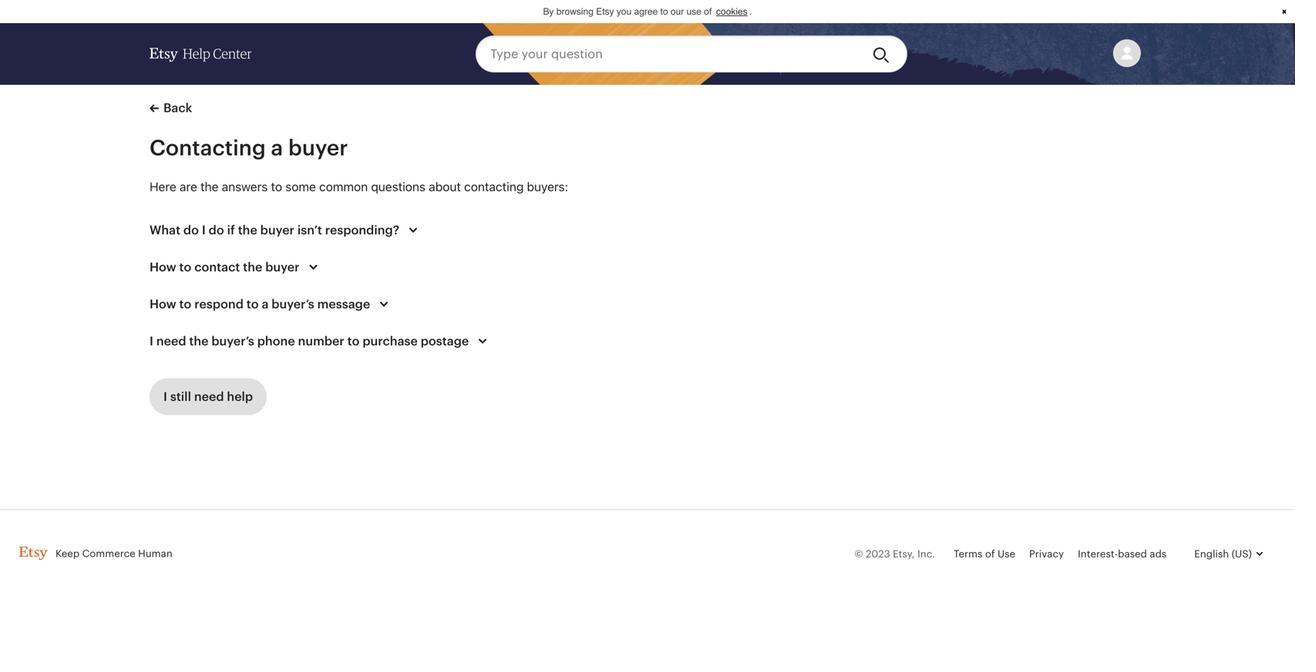 Task type: describe. For each thing, give the bounding box(es) containing it.
english (us) button
[[1181, 536, 1277, 573]]

message
[[317, 297, 370, 311]]

to inside cookie consent dialog
[[661, 6, 668, 17]]

i for need
[[150, 334, 153, 348]]

etsy
[[596, 6, 614, 17]]

browsing
[[557, 6, 594, 17]]

©
[[855, 548, 864, 560]]

center
[[213, 46, 252, 61]]

0 horizontal spatial etsy image
[[19, 546, 48, 560]]

1 do from the left
[[184, 223, 199, 237]]

help center
[[183, 46, 252, 61]]

questions
[[371, 179, 426, 194]]

the inside the what do i do if the buyer isn't responding? dropdown button
[[238, 223, 257, 237]]

how to respond to a buyer's message
[[150, 297, 370, 311]]

etsy image inside help center link
[[150, 48, 178, 62]]

phone
[[257, 334, 295, 348]]

how to contact the buyer
[[150, 260, 300, 274]]

contacting
[[464, 179, 524, 194]]

still
[[170, 390, 191, 404]]

the inside i need the buyer's phone number to purchase postage dropdown button
[[189, 334, 209, 348]]

if
[[227, 223, 235, 237]]

by browsing etsy you agree to our use of cookies .
[[543, 6, 752, 17]]

use
[[687, 6, 702, 17]]

to inside dropdown button
[[348, 334, 360, 348]]

i for still
[[164, 390, 167, 404]]

isn't
[[298, 223, 322, 237]]

1 horizontal spatial need
[[194, 390, 224, 404]]

terms
[[954, 548, 983, 560]]

responding?
[[325, 223, 400, 237]]

privacy link
[[1030, 548, 1065, 560]]

number
[[298, 334, 345, 348]]

here
[[150, 179, 176, 194]]

.
[[750, 6, 752, 17]]

inc.
[[918, 548, 936, 560]]

buyers:
[[527, 179, 569, 194]]

Type your question search field
[[476, 35, 861, 73]]

1 horizontal spatial a
[[271, 136, 283, 160]]

ads
[[1150, 548, 1167, 560]]

purchase
[[363, 334, 418, 348]]

about
[[429, 179, 461, 194]]

how to contact the buyer button
[[136, 249, 337, 286]]

commerce
[[82, 548, 136, 559]]

© 2023 etsy, inc.
[[855, 548, 936, 560]]

agree
[[634, 6, 658, 17]]

the right are
[[201, 179, 219, 194]]

are
[[180, 179, 197, 194]]

to left the some
[[271, 179, 282, 194]]

of inside cookie consent dialog
[[704, 6, 712, 17]]

answers
[[222, 179, 268, 194]]

contacting a buyer
[[150, 136, 348, 160]]



Task type: locate. For each thing, give the bounding box(es) containing it.
i inside the i still need help link
[[164, 390, 167, 404]]

human
[[138, 548, 173, 559]]

how for how to respond to a buyer's message
[[150, 297, 176, 311]]

i need the buyer's phone number to purchase postage
[[150, 334, 469, 348]]

contact
[[195, 260, 240, 274]]

0 vertical spatial buyer
[[288, 136, 348, 160]]

terms of use link
[[954, 548, 1016, 560]]

of left use
[[986, 548, 996, 560]]

0 vertical spatial etsy image
[[150, 48, 178, 62]]

0 horizontal spatial a
[[262, 297, 269, 311]]

0 vertical spatial need
[[156, 334, 186, 348]]

how
[[150, 260, 176, 274], [150, 297, 176, 311]]

i need the buyer's phone number to purchase postage button
[[136, 323, 506, 360]]

1 horizontal spatial do
[[209, 223, 224, 237]]

contacting
[[150, 136, 266, 160]]

2023
[[866, 548, 891, 560]]

1 horizontal spatial etsy image
[[150, 48, 178, 62]]

2 vertical spatial i
[[164, 390, 167, 404]]

to left our
[[661, 6, 668, 17]]

0 vertical spatial of
[[704, 6, 712, 17]]

2 vertical spatial buyer
[[265, 260, 300, 274]]

how left respond
[[150, 297, 176, 311]]

1 horizontal spatial of
[[986, 548, 996, 560]]

2 do from the left
[[209, 223, 224, 237]]

1 how from the top
[[150, 260, 176, 274]]

1 vertical spatial etsy image
[[19, 546, 48, 560]]

how to respond to a buyer's message button
[[136, 286, 407, 323]]

need right still on the left of the page
[[194, 390, 224, 404]]

1 vertical spatial need
[[194, 390, 224, 404]]

common
[[319, 179, 368, 194]]

the right contact
[[243, 260, 263, 274]]

to right the number
[[348, 334, 360, 348]]

what do i do if the buyer isn't responding?
[[150, 223, 400, 237]]

buyer inside "dropdown button"
[[265, 260, 300, 274]]

0 horizontal spatial of
[[704, 6, 712, 17]]

how for how to contact the buyer
[[150, 260, 176, 274]]

need inside dropdown button
[[156, 334, 186, 348]]

buyer down the what do i do if the buyer isn't responding? dropdown button
[[265, 260, 300, 274]]

cookies
[[717, 6, 748, 17]]

help center link
[[150, 32, 252, 76]]

buyer's
[[272, 297, 315, 311], [212, 334, 254, 348]]

cookie consent dialog
[[0, 0, 1296, 23]]

respond
[[195, 297, 244, 311]]

use
[[998, 548, 1016, 560]]

i still need help
[[164, 390, 253, 404]]

to left respond
[[179, 297, 192, 311]]

need
[[156, 334, 186, 348], [194, 390, 224, 404]]

to right respond
[[247, 297, 259, 311]]

etsy,
[[893, 548, 915, 560]]

1 vertical spatial of
[[986, 548, 996, 560]]

1 vertical spatial how
[[150, 297, 176, 311]]

to inside "dropdown button"
[[179, 260, 192, 274]]

the right the if
[[238, 223, 257, 237]]

1 horizontal spatial buyer's
[[272, 297, 315, 311]]

keep commerce human
[[56, 548, 173, 559]]

postage
[[421, 334, 469, 348]]

0 vertical spatial how
[[150, 260, 176, 274]]

to left contact
[[179, 260, 192, 274]]

do
[[184, 223, 199, 237], [209, 223, 224, 237]]

interest-based ads
[[1078, 548, 1167, 560]]

2 horizontal spatial i
[[202, 223, 206, 237]]

buyer's down respond
[[212, 334, 254, 348]]

terms of use
[[954, 548, 1016, 560]]

need up still on the left of the page
[[156, 334, 186, 348]]

1 vertical spatial buyer
[[260, 223, 295, 237]]

how down what
[[150, 260, 176, 274]]

© 2023 etsy, inc. link
[[855, 548, 936, 560]]

the down respond
[[189, 334, 209, 348]]

some
[[286, 179, 316, 194]]

back link
[[150, 99, 192, 117]]

back
[[164, 101, 192, 115]]

privacy
[[1030, 548, 1065, 560]]

i
[[202, 223, 206, 237], [150, 334, 153, 348], [164, 390, 167, 404]]

interest-
[[1078, 548, 1119, 560]]

buyer left isn't
[[260, 223, 295, 237]]

what
[[150, 223, 181, 237]]

0 vertical spatial a
[[271, 136, 283, 160]]

by
[[543, 6, 554, 17]]

1 horizontal spatial i
[[164, 390, 167, 404]]

the
[[201, 179, 219, 194], [238, 223, 257, 237], [243, 260, 263, 274], [189, 334, 209, 348]]

how inside "dropdown button"
[[150, 260, 176, 274]]

how inside dropdown button
[[150, 297, 176, 311]]

a up the phone
[[262, 297, 269, 311]]

english (us)
[[1195, 548, 1253, 560]]

etsy image left keep
[[19, 546, 48, 560]]

a right contacting
[[271, 136, 283, 160]]

here are the answers to some common questions about contacting buyers:
[[150, 179, 569, 194]]

buyer's inside dropdown button
[[272, 297, 315, 311]]

what do i do if the buyer isn't responding? button
[[136, 212, 437, 249]]

cookies link
[[715, 4, 750, 19]]

buyer up the some
[[288, 136, 348, 160]]

do right what
[[184, 223, 199, 237]]

i inside i need the buyer's phone number to purchase postage dropdown button
[[150, 334, 153, 348]]

etsy image left help
[[150, 48, 178, 62]]

0 horizontal spatial do
[[184, 223, 199, 237]]

0 vertical spatial buyer's
[[272, 297, 315, 311]]

help
[[227, 390, 253, 404]]

etsy image
[[150, 48, 178, 62], [19, 546, 48, 560]]

i still need help link
[[150, 378, 267, 415]]

of
[[704, 6, 712, 17], [986, 548, 996, 560]]

0 horizontal spatial buyer's
[[212, 334, 254, 348]]

you
[[617, 6, 632, 17]]

based
[[1119, 548, 1148, 560]]

buyer's inside dropdown button
[[212, 334, 254, 348]]

to
[[661, 6, 668, 17], [271, 179, 282, 194], [179, 260, 192, 274], [179, 297, 192, 311], [247, 297, 259, 311], [348, 334, 360, 348]]

buyer
[[288, 136, 348, 160], [260, 223, 295, 237], [265, 260, 300, 274]]

our
[[671, 6, 684, 17]]

keep
[[56, 548, 80, 559]]

a inside dropdown button
[[262, 297, 269, 311]]

buyer's up the i need the buyer's phone number to purchase postage
[[272, 297, 315, 311]]

i inside the what do i do if the buyer isn't responding? dropdown button
[[202, 223, 206, 237]]

2 how from the top
[[150, 297, 176, 311]]

0 horizontal spatial need
[[156, 334, 186, 348]]

do left the if
[[209, 223, 224, 237]]

a
[[271, 136, 283, 160], [262, 297, 269, 311]]

0 vertical spatial i
[[202, 223, 206, 237]]

1 vertical spatial i
[[150, 334, 153, 348]]

help
[[183, 46, 210, 61]]

interest-based ads link
[[1078, 548, 1167, 560]]

buyer inside dropdown button
[[260, 223, 295, 237]]

the inside how to contact the buyer "dropdown button"
[[243, 260, 263, 274]]

None search field
[[476, 35, 908, 73]]

english
[[1195, 548, 1230, 560]]

0 horizontal spatial i
[[150, 334, 153, 348]]

1 vertical spatial a
[[262, 297, 269, 311]]

of right use
[[704, 6, 712, 17]]

(us)
[[1232, 548, 1253, 560]]

1 vertical spatial buyer's
[[212, 334, 254, 348]]



Task type: vqa. For each thing, say whether or not it's contained in the screenshot.
Create a new listing's Create
no



